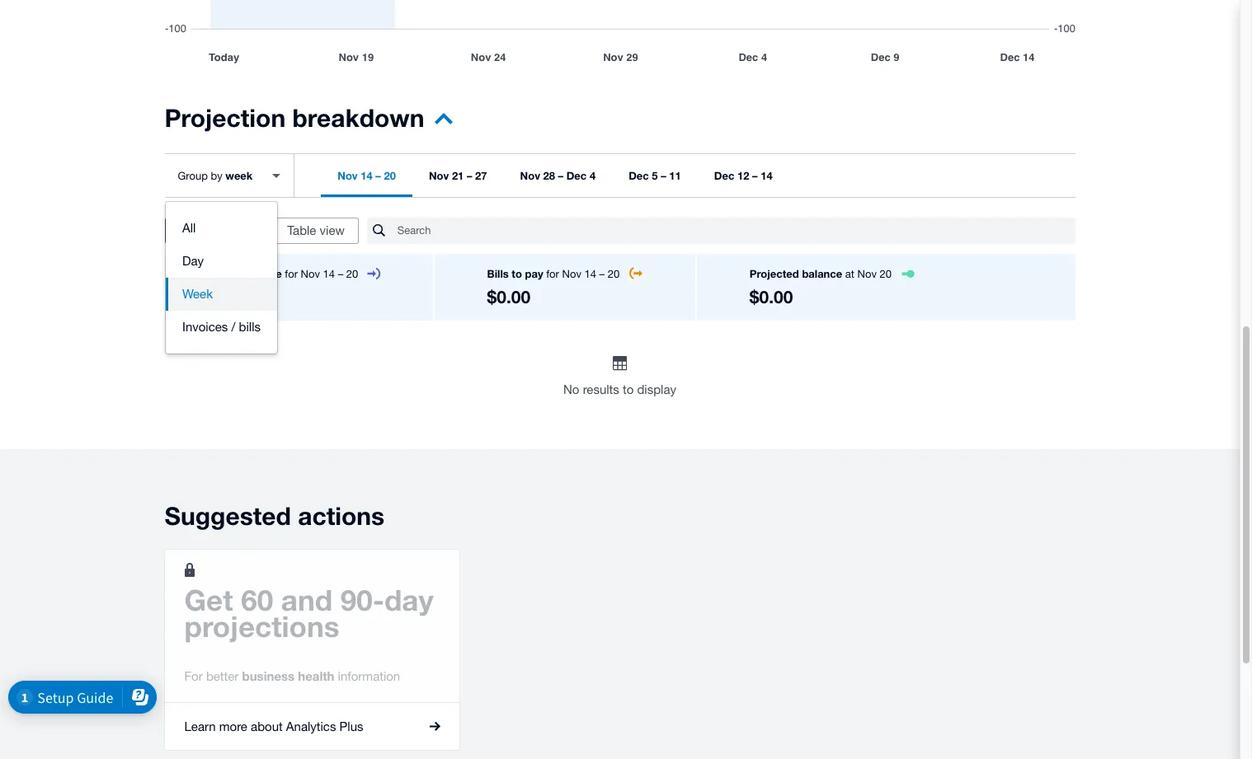 Task type: vqa. For each thing, say whether or not it's contained in the screenshot.
top Bills to pay link
no



Task type: describe. For each thing, give the bounding box(es) containing it.
4
[[590, 169, 596, 182]]

– inside invoices due for nov 14 – 20 $0.00
[[338, 268, 343, 280]]

nov inside projected balance at nov 20
[[857, 268, 877, 280]]

14 down breakdown
[[361, 169, 373, 182]]

– for dec
[[558, 169, 563, 182]]

analytics
[[286, 720, 336, 734]]

for inside invoices due for nov 14 – 20 $0.00
[[285, 268, 298, 280]]

due
[[263, 267, 282, 280]]

at
[[845, 268, 855, 280]]

nov 14 – 20
[[338, 169, 396, 182]]

14 right 12
[[761, 169, 773, 182]]

nov inside bills to pay for nov 14 – 20 $0.00
[[562, 268, 581, 280]]

no
[[563, 383, 579, 397]]

Search for a document search field
[[397, 217, 1075, 245]]

dec for dec 5 – 11
[[629, 169, 649, 182]]

week
[[182, 287, 213, 301]]

view
[[320, 224, 345, 238]]

– for 20
[[376, 169, 381, 182]]

nov inside invoices due for nov 14 – 20 $0.00
[[301, 268, 320, 280]]

display
[[637, 383, 676, 397]]

get
[[184, 583, 233, 618]]

list box containing all
[[166, 202, 277, 354]]

20 inside projected balance at nov 20
[[880, 268, 892, 280]]

3 $0.00 from the left
[[750, 287, 793, 308]]

– for 14
[[752, 169, 758, 182]]

projections
[[184, 609, 339, 644]]

breakdown
[[292, 103, 424, 133]]

and
[[281, 583, 332, 618]]

projection breakdown
[[165, 103, 424, 133]]

table
[[287, 224, 316, 238]]

more
[[219, 720, 247, 734]]

20 inside invoices due for nov 14 – 20 $0.00
[[346, 268, 358, 280]]

invoices due for nov 14 – 20 $0.00
[[217, 267, 358, 308]]

– inside bills to pay for nov 14 – 20 $0.00
[[599, 268, 605, 280]]

dec 12 – 14
[[714, 169, 773, 182]]

invoices for invoices due for nov 14 – 20 $0.00
[[217, 267, 260, 280]]

week button
[[166, 278, 277, 311]]

group by week
[[178, 169, 253, 182]]

12
[[737, 169, 749, 182]]

results
[[583, 383, 619, 397]]

projection breakdown button
[[165, 103, 452, 144]]

for inside bills to pay for nov 14 – 20 $0.00
[[546, 268, 559, 280]]



Task type: locate. For each thing, give the bounding box(es) containing it.
pay
[[525, 267, 543, 280]]

– right pay
[[599, 268, 605, 280]]

nov right due
[[301, 268, 320, 280]]

14
[[361, 169, 373, 182], [761, 169, 773, 182], [323, 268, 335, 280], [584, 268, 596, 280]]

$0.00 down projected
[[750, 287, 793, 308]]

nov right pay
[[562, 268, 581, 280]]

plus
[[340, 720, 363, 734]]

actions
[[298, 501, 385, 531]]

90-
[[341, 583, 384, 618]]

nov left 28
[[520, 169, 540, 182]]

$0.00 down bills
[[487, 287, 530, 308]]

nov 28 – dec 4
[[520, 169, 596, 182]]

day button
[[166, 245, 277, 278]]

0 vertical spatial to
[[512, 267, 522, 280]]

$0.00
[[217, 287, 261, 308], [487, 287, 530, 308], [750, 287, 793, 308]]

$0.00 inside invoices due for nov 14 – 20 $0.00
[[217, 287, 261, 308]]

bills
[[239, 320, 261, 334]]

– down view at the left of page
[[338, 268, 343, 280]]

2 for from the left
[[546, 268, 559, 280]]

$0.00 inside bills to pay for nov 14 – 20 $0.00
[[487, 287, 530, 308]]

1 vertical spatial invoices
[[182, 320, 228, 334]]

learn
[[184, 720, 216, 734]]

suggested
[[165, 501, 291, 531]]

for better business health information
[[184, 669, 400, 684]]

– down breakdown
[[376, 169, 381, 182]]

bills
[[487, 267, 509, 280]]

day
[[182, 254, 204, 268]]

– right 12
[[752, 169, 758, 182]]

dec left the 5
[[629, 169, 649, 182]]

1 horizontal spatial to
[[623, 383, 634, 397]]

nov left 21
[[429, 169, 449, 182]]

week
[[225, 169, 253, 182]]

$0.00 up /
[[217, 287, 261, 308]]

to left pay
[[512, 267, 522, 280]]

dec
[[566, 169, 587, 182], [629, 169, 649, 182], [714, 169, 734, 182]]

all
[[182, 221, 196, 235]]

0 horizontal spatial to
[[512, 267, 522, 280]]

1 horizontal spatial $0.00
[[487, 287, 530, 308]]

0 vertical spatial invoices
[[217, 267, 260, 280]]

– for 11
[[661, 169, 666, 182]]

invoices left due
[[217, 267, 260, 280]]

invoices left /
[[182, 320, 228, 334]]

for
[[285, 268, 298, 280], [546, 268, 559, 280]]

group containing all
[[166, 202, 277, 354]]

invoices for invoices / bills
[[182, 320, 228, 334]]

–
[[376, 169, 381, 182], [467, 169, 472, 182], [558, 169, 563, 182], [661, 169, 666, 182], [752, 169, 758, 182], [338, 268, 343, 280], [599, 268, 605, 280]]

20 down breakdown
[[384, 169, 396, 182]]

dec left 4
[[566, 169, 587, 182]]

projection breakdown view option group
[[165, 218, 359, 244]]

bills to pay for nov 14 – 20 $0.00
[[487, 267, 620, 308]]

day
[[384, 583, 434, 618]]

3 dec from the left
[[714, 169, 734, 182]]

to inside bills to pay for nov 14 – 20 $0.00
[[512, 267, 522, 280]]

nov up view at the left of page
[[338, 169, 358, 182]]

1 for from the left
[[285, 268, 298, 280]]

5
[[652, 169, 658, 182]]

2 horizontal spatial $0.00
[[750, 287, 793, 308]]

– right 21
[[467, 169, 472, 182]]

dec for dec 12 – 14
[[714, 169, 734, 182]]

2 dec from the left
[[629, 169, 649, 182]]

nov right at
[[857, 268, 877, 280]]

about
[[251, 720, 283, 734]]

no results to display
[[563, 383, 676, 397]]

14 inside bills to pay for nov 14 – 20 $0.00
[[584, 268, 596, 280]]

1 horizontal spatial dec
[[629, 169, 649, 182]]

for right pay
[[546, 268, 559, 280]]

business
[[242, 669, 295, 684]]

health
[[298, 669, 334, 684]]

invoices / bills
[[182, 320, 261, 334]]

projection
[[165, 103, 286, 133]]

20 right pay
[[608, 268, 620, 280]]

1 horizontal spatial for
[[546, 268, 559, 280]]

get 60 and 90-day projections
[[184, 583, 434, 644]]

to right results
[[623, 383, 634, 397]]

nov 21 – 27
[[429, 169, 487, 182]]

– right 28
[[558, 169, 563, 182]]

2 horizontal spatial dec
[[714, 169, 734, 182]]

information
[[338, 670, 400, 684]]

group
[[178, 170, 208, 182]]

2 $0.00 from the left
[[487, 287, 530, 308]]

/
[[231, 320, 235, 334]]

dec 5 – 11
[[629, 169, 681, 182]]

projected
[[750, 267, 799, 280]]

27
[[475, 169, 487, 182]]

balance
[[802, 267, 842, 280]]

14 right pay
[[584, 268, 596, 280]]

– for 27
[[467, 169, 472, 182]]

0 horizontal spatial for
[[285, 268, 298, 280]]

all button
[[166, 212, 277, 245]]

learn more about analytics plus button
[[165, 703, 459, 750]]

learn more about analytics plus
[[184, 720, 363, 734]]

for right due
[[285, 268, 298, 280]]

list box
[[166, 202, 277, 354]]

21
[[452, 169, 464, 182]]

14 inside invoices due for nov 14 – 20 $0.00
[[323, 268, 335, 280]]

20 right due
[[346, 268, 358, 280]]

nov
[[338, 169, 358, 182], [429, 169, 449, 182], [520, 169, 540, 182], [301, 268, 320, 280], [562, 268, 581, 280], [857, 268, 877, 280]]

– right the 5
[[661, 169, 666, 182]]

1 dec from the left
[[566, 169, 587, 182]]

invoices / bills button
[[166, 311, 277, 344]]

20
[[384, 169, 396, 182], [346, 268, 358, 280], [608, 268, 620, 280], [880, 268, 892, 280]]

invoices
[[217, 267, 260, 280], [182, 320, 228, 334]]

dec left 12
[[714, 169, 734, 182]]

invoices inside button
[[182, 320, 228, 334]]

by
[[211, 170, 222, 182]]

better
[[206, 670, 239, 684]]

20 right at
[[880, 268, 892, 280]]

60
[[241, 583, 273, 618]]

for
[[184, 670, 203, 684]]

to
[[512, 267, 522, 280], [623, 383, 634, 397]]

suggested actions
[[165, 501, 385, 531]]

20 inside bills to pay for nov 14 – 20 $0.00
[[608, 268, 620, 280]]

invoices inside invoices due for nov 14 – 20 $0.00
[[217, 267, 260, 280]]

11
[[669, 169, 681, 182]]

table view
[[287, 224, 345, 238]]

28
[[543, 169, 555, 182]]

group
[[166, 202, 277, 354]]

0 horizontal spatial $0.00
[[217, 287, 261, 308]]

1 vertical spatial to
[[623, 383, 634, 397]]

14 down view at the left of page
[[323, 268, 335, 280]]

1 $0.00 from the left
[[217, 287, 261, 308]]

0 horizontal spatial dec
[[566, 169, 587, 182]]

projected balance at nov 20
[[750, 267, 892, 280]]



